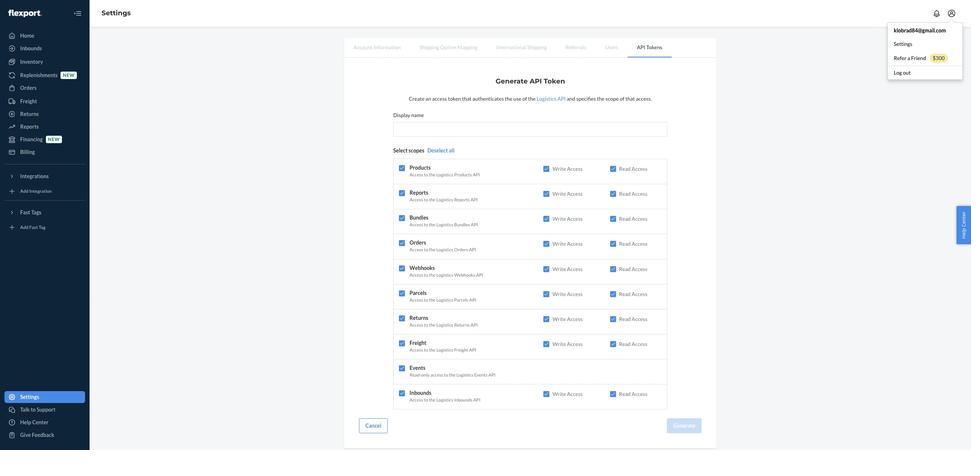 Task type: vqa. For each thing, say whether or not it's contained in the screenshot.
Product Detail
no



Task type: locate. For each thing, give the bounding box(es) containing it.
help center inside help center "button"
[[961, 212, 968, 239]]

1 write access from the top
[[553, 166, 583, 172]]

1 horizontal spatial that
[[626, 96, 635, 102]]

5 write from the top
[[553, 266, 566, 272]]

logistics down 'events read-only access to the logistics events api'
[[437, 398, 454, 403]]

webhooks access to the logistics webhooks api
[[410, 265, 484, 278]]

settings link
[[102, 9, 131, 17], [888, 37, 963, 51], [4, 392, 85, 404]]

reports
[[20, 124, 39, 130], [410, 190, 428, 196], [454, 197, 470, 203]]

0 horizontal spatial events
[[410, 365, 426, 372]]

to for reports
[[424, 197, 428, 203]]

orders down replenishments
[[20, 85, 37, 91]]

0 horizontal spatial reports
[[20, 124, 39, 130]]

1 vertical spatial add
[[20, 225, 28, 231]]

webhooks up parcels access to the logistics parcels api
[[454, 272, 476, 278]]

2 horizontal spatial returns
[[454, 323, 470, 328]]

write access for bundles
[[553, 216, 583, 222]]

0 horizontal spatial help center
[[20, 420, 49, 426]]

reports up financing
[[20, 124, 39, 130]]

3 write from the top
[[553, 216, 566, 222]]

add inside the add integration link
[[20, 189, 28, 194]]

0 horizontal spatial of
[[523, 96, 527, 102]]

1 horizontal spatial products
[[454, 172, 472, 178]]

fast left tag at left
[[29, 225, 38, 231]]

add
[[20, 189, 28, 194], [20, 225, 28, 231]]

orders up webhooks access to the logistics webhooks api
[[454, 247, 468, 253]]

to inside products access to the logistics products api
[[424, 172, 428, 178]]

tokens
[[647, 44, 663, 50]]

inbounds for inbounds access to the logistics inbounds api
[[410, 390, 432, 397]]

the inside products access to the logistics products api
[[429, 172, 436, 178]]

access inside products access to the logistics products api
[[410, 172, 423, 178]]

0 horizontal spatial freight
[[20, 98, 37, 105]]

the up bundles access to the logistics bundles api
[[429, 197, 436, 203]]

0 vertical spatial add
[[20, 189, 28, 194]]

returns access to the logistics returns api
[[410, 315, 478, 328]]

inbounds for inbounds
[[20, 45, 42, 52]]

0 horizontal spatial inbounds
[[20, 45, 42, 52]]

1 vertical spatial inbounds
[[410, 390, 432, 397]]

logistics up inbounds access to the logistics inbounds api
[[457, 373, 474, 378]]

help inside "button"
[[961, 228, 968, 239]]

deselect
[[428, 148, 448, 154]]

freight up read-
[[410, 340, 427, 347]]

write access for returns
[[553, 316, 583, 323]]

the up webhooks access to the logistics webhooks api
[[429, 247, 436, 253]]

that right 'token' on the top of page
[[462, 96, 472, 102]]

cancel
[[366, 423, 382, 430]]

1 vertical spatial orders
[[410, 240, 426, 246]]

that left access.
[[626, 96, 635, 102]]

1 horizontal spatial reports
[[410, 190, 428, 196]]

read for reports
[[619, 191, 631, 197]]

read for bundles
[[619, 216, 631, 222]]

shipping option mapping
[[420, 44, 478, 50]]

to inside freight access to the logistics freight api
[[424, 348, 428, 353]]

api inside 'events read-only access to the logistics events api'
[[489, 373, 496, 378]]

international
[[496, 44, 526, 50]]

freight up returns 'link'
[[20, 98, 37, 105]]

log
[[894, 69, 903, 76]]

freight
[[20, 98, 37, 105], [410, 340, 427, 347], [454, 348, 469, 353]]

1 horizontal spatial shipping
[[527, 44, 547, 50]]

2 horizontal spatial settings
[[894, 41, 913, 47]]

logistics inside parcels access to the logistics parcels api
[[437, 298, 454, 303]]

1 horizontal spatial returns
[[410, 315, 428, 321]]

api
[[637, 44, 646, 50], [530, 77, 542, 86], [558, 96, 566, 102], [473, 172, 480, 178], [471, 197, 478, 203], [471, 222, 478, 228], [469, 247, 476, 253], [476, 272, 484, 278], [470, 298, 477, 303], [471, 323, 478, 328], [469, 348, 477, 353], [489, 373, 496, 378], [474, 398, 481, 403]]

returns down "freight" link
[[20, 111, 39, 117]]

1 vertical spatial reports
[[410, 190, 428, 196]]

tab list
[[344, 38, 717, 58]]

reports for reports access to the logistics reports api
[[410, 190, 428, 196]]

returns inside 'link'
[[20, 111, 39, 117]]

talk
[[20, 407, 30, 413]]

1 horizontal spatial new
[[63, 73, 75, 78]]

the inside reports access to the logistics reports api
[[429, 197, 436, 203]]

fast left tags on the left top of the page
[[20, 210, 30, 216]]

returns down parcels access to the logistics parcels api
[[410, 315, 428, 321]]

1 vertical spatial freight
[[410, 340, 427, 347]]

0 vertical spatial freight
[[20, 98, 37, 105]]

the inside orders access to the logistics orders api
[[429, 247, 436, 253]]

5 read from the top
[[619, 266, 631, 272]]

the for orders
[[429, 247, 436, 253]]

new up 'orders' link
[[63, 73, 75, 78]]

users tab
[[596, 38, 628, 57]]

0 horizontal spatial returns
[[20, 111, 39, 117]]

of right use at the top of page
[[523, 96, 527, 102]]

None checkbox
[[399, 165, 405, 171], [544, 191, 550, 197], [399, 216, 405, 222], [544, 216, 550, 222], [610, 216, 616, 222], [544, 241, 550, 247], [610, 241, 616, 247], [399, 266, 405, 272], [544, 266, 550, 272], [544, 292, 550, 298], [610, 292, 616, 298], [544, 317, 550, 323], [610, 317, 616, 323], [399, 341, 405, 347], [544, 342, 550, 348], [610, 342, 616, 348], [399, 391, 405, 397], [610, 392, 616, 398], [399, 165, 405, 171], [544, 191, 550, 197], [399, 216, 405, 222], [544, 216, 550, 222], [610, 216, 616, 222], [544, 241, 550, 247], [610, 241, 616, 247], [399, 266, 405, 272], [544, 266, 550, 272], [544, 292, 550, 298], [610, 292, 616, 298], [544, 317, 550, 323], [610, 317, 616, 323], [399, 341, 405, 347], [544, 342, 550, 348], [610, 342, 616, 348], [399, 391, 405, 397], [610, 392, 616, 398]]

2 horizontal spatial freight
[[454, 348, 469, 353]]

0 horizontal spatial parcels
[[410, 290, 427, 296]]

logistics for freight
[[437, 348, 454, 353]]

the up only
[[429, 348, 436, 353]]

9 write access from the top
[[553, 391, 583, 398]]

help center inside help center link
[[20, 420, 49, 426]]

returns for returns access to the logistics returns api
[[410, 315, 428, 321]]

0 vertical spatial reports
[[20, 124, 39, 130]]

4 write from the top
[[553, 241, 566, 247]]

read access for orders
[[619, 241, 648, 247]]

6 read from the top
[[619, 291, 631, 298]]

1 vertical spatial settings
[[894, 41, 913, 47]]

to inside bundles access to the logistics bundles api
[[424, 222, 428, 228]]

products
[[410, 165, 431, 171], [454, 172, 472, 178]]

6 read access from the top
[[619, 291, 648, 298]]

write access for orders
[[553, 241, 583, 247]]

to right only
[[444, 373, 448, 378]]

logistics for returns
[[437, 323, 454, 328]]

klobrad84@gmail.com link
[[888, 24, 963, 37]]

1 vertical spatial generate
[[674, 423, 696, 430]]

the right use at the top of page
[[528, 96, 536, 102]]

the up returns access to the logistics returns api
[[429, 298, 436, 303]]

to down select scopes deselect all
[[424, 172, 428, 178]]

0 vertical spatial center
[[961, 212, 968, 227]]

returns up freight access to the logistics freight api
[[454, 323, 470, 328]]

parcels
[[410, 290, 427, 296], [454, 298, 469, 303]]

tag
[[39, 225, 46, 231]]

the for parcels
[[429, 298, 436, 303]]

read
[[619, 166, 631, 172], [619, 191, 631, 197], [619, 216, 631, 222], [619, 241, 631, 247], [619, 266, 631, 272], [619, 291, 631, 298], [619, 316, 631, 323], [619, 341, 631, 348], [619, 391, 631, 398]]

write for products
[[553, 166, 566, 172]]

1 shipping from the left
[[420, 44, 439, 50]]

0 vertical spatial fast
[[20, 210, 30, 216]]

logistics for reports
[[437, 197, 454, 203]]

inbounds down home
[[20, 45, 42, 52]]

api inside products access to the logistics products api
[[473, 172, 480, 178]]

to inside 'events read-only access to the logistics events api'
[[444, 373, 448, 378]]

the down only
[[429, 398, 436, 403]]

3 read from the top
[[619, 216, 631, 222]]

the up inbounds access to the logistics inbounds api
[[449, 373, 456, 378]]

api for webhooks
[[476, 272, 484, 278]]

read access for webhooks
[[619, 266, 648, 272]]

the up orders access to the logistics orders api
[[429, 222, 436, 228]]

the for bundles
[[429, 222, 436, 228]]

7 write access from the top
[[553, 316, 583, 323]]

8 write access from the top
[[553, 341, 583, 348]]

logistics up orders access to the logistics orders api
[[437, 222, 454, 228]]

webhooks down orders access to the logistics orders api
[[410, 265, 435, 271]]

mapping
[[458, 44, 478, 50]]

write access for products
[[553, 166, 583, 172]]

the inside freight access to the logistics freight api
[[429, 348, 436, 353]]

6 write access from the top
[[553, 291, 583, 298]]

2 shipping from the left
[[527, 44, 547, 50]]

logistics up freight access to the logistics freight api
[[437, 323, 454, 328]]

1 vertical spatial help center
[[20, 420, 49, 426]]

give feedback button
[[4, 430, 85, 442]]

logistics inside freight access to the logistics freight api
[[437, 348, 454, 353]]

logistics inside returns access to the logistics returns api
[[437, 323, 454, 328]]

access right only
[[431, 373, 443, 378]]

shipping inside tab
[[527, 44, 547, 50]]

integrations button
[[4, 171, 85, 183]]

0 horizontal spatial orders
[[20, 85, 37, 91]]

access
[[567, 166, 583, 172], [632, 166, 648, 172], [410, 172, 423, 178], [567, 191, 583, 197], [632, 191, 648, 197], [410, 197, 423, 203], [567, 216, 583, 222], [632, 216, 648, 222], [410, 222, 423, 228], [567, 241, 583, 247], [632, 241, 648, 247], [410, 247, 423, 253], [567, 266, 583, 272], [632, 266, 648, 272], [410, 272, 423, 278], [567, 291, 583, 298], [632, 291, 648, 298], [410, 298, 423, 303], [567, 316, 583, 323], [632, 316, 648, 323], [410, 323, 423, 328], [567, 341, 583, 348], [632, 341, 648, 348], [410, 348, 423, 353], [567, 391, 583, 398], [632, 391, 648, 398], [410, 398, 423, 403]]

8 read from the top
[[619, 341, 631, 348]]

None text field
[[394, 122, 668, 137]]

to up returns access to the logistics returns api
[[424, 298, 428, 303]]

1 vertical spatial settings link
[[888, 37, 963, 51]]

0 vertical spatial settings link
[[102, 9, 131, 17]]

2 vertical spatial orders
[[454, 247, 468, 253]]

orders down bundles access to the logistics bundles api
[[410, 240, 426, 246]]

token
[[544, 77, 565, 86]]

access inside parcels access to the logistics parcels api
[[410, 298, 423, 303]]

2 horizontal spatial orders
[[454, 247, 468, 253]]

1 vertical spatial returns
[[410, 315, 428, 321]]

1 of from the left
[[523, 96, 527, 102]]

2 horizontal spatial inbounds
[[454, 398, 473, 403]]

0 horizontal spatial new
[[48, 137, 60, 142]]

returns for returns
[[20, 111, 39, 117]]

to for bundles
[[424, 222, 428, 228]]

to for orders
[[424, 247, 428, 253]]

5 write access from the top
[[553, 266, 583, 272]]

logistics inside webhooks access to the logistics webhooks api
[[437, 272, 454, 278]]

write
[[553, 166, 566, 172], [553, 191, 566, 197], [553, 216, 566, 222], [553, 241, 566, 247], [553, 266, 566, 272], [553, 291, 566, 298], [553, 316, 566, 323], [553, 341, 566, 348], [553, 391, 566, 398]]

events
[[410, 365, 426, 372], [475, 373, 488, 378]]

new
[[63, 73, 75, 78], [48, 137, 60, 142]]

2 read from the top
[[619, 191, 631, 197]]

8 read access from the top
[[619, 341, 648, 348]]

logistics up returns access to the logistics returns api
[[437, 298, 454, 303]]

3 write access from the top
[[553, 216, 583, 222]]

api for inbounds
[[474, 398, 481, 403]]

the up parcels access to the logistics parcels api
[[429, 272, 436, 278]]

bundles up orders access to the logistics orders api
[[454, 222, 470, 228]]

logistics up 'events read-only access to the logistics events api'
[[437, 348, 454, 353]]

to up freight access to the logistics freight api
[[424, 323, 428, 328]]

logistics for products
[[437, 172, 454, 178]]

access right an
[[432, 96, 447, 102]]

to for returns
[[424, 323, 428, 328]]

0 vertical spatial help
[[961, 228, 968, 239]]

1 horizontal spatial inbounds
[[410, 390, 432, 397]]

cancel button
[[359, 419, 388, 434]]

api inside orders access to the logistics orders api
[[469, 247, 476, 253]]

logistics inside orders access to the logistics orders api
[[437, 247, 454, 253]]

0 vertical spatial webhooks
[[410, 265, 435, 271]]

generate for generate api token
[[496, 77, 528, 86]]

1 vertical spatial bundles
[[454, 222, 470, 228]]

1 horizontal spatial center
[[961, 212, 968, 227]]

logistics inside reports access to the logistics reports api
[[437, 197, 454, 203]]

logistics for bundles
[[437, 222, 454, 228]]

to down only
[[424, 398, 428, 403]]

1 read access from the top
[[619, 166, 648, 172]]

1 horizontal spatial help center
[[961, 212, 968, 239]]

write access for webhooks
[[553, 266, 583, 272]]

reports down products access to the logistics products api
[[410, 190, 428, 196]]

1 horizontal spatial webhooks
[[454, 272, 476, 278]]

fast inside 'link'
[[29, 225, 38, 231]]

logistics inside products access to the logistics products api
[[437, 172, 454, 178]]

of right scope
[[620, 96, 625, 102]]

generate api token
[[496, 77, 565, 86]]

to for inbounds
[[424, 398, 428, 403]]

4 read from the top
[[619, 241, 631, 247]]

read access for reports
[[619, 191, 648, 197]]

0 vertical spatial orders
[[20, 85, 37, 91]]

4 write access from the top
[[553, 241, 583, 247]]

integration
[[29, 189, 52, 194]]

2 vertical spatial returns
[[454, 323, 470, 328]]

inbounds access to the logistics inbounds api
[[410, 390, 481, 403]]

1 horizontal spatial settings
[[102, 9, 131, 17]]

to inside returns access to the logistics returns api
[[424, 323, 428, 328]]

0 horizontal spatial generate
[[496, 77, 528, 86]]

access inside freight access to the logistics freight api
[[410, 348, 423, 353]]

account information tab
[[344, 38, 410, 57]]

all
[[449, 148, 455, 154]]

0 horizontal spatial settings link
[[4, 392, 85, 404]]

2 add from the top
[[20, 225, 28, 231]]

orders
[[20, 85, 37, 91], [410, 240, 426, 246], [454, 247, 468, 253]]

account
[[354, 44, 373, 50]]

logistics inside inbounds access to the logistics inbounds api
[[437, 398, 454, 403]]

scopes
[[409, 148, 425, 154]]

parcels down webhooks access to the logistics webhooks api
[[410, 290, 427, 296]]

1 vertical spatial parcels
[[454, 298, 469, 303]]

help
[[961, 228, 968, 239], [20, 420, 31, 426]]

logistics inside bundles access to the logistics bundles api
[[437, 222, 454, 228]]

settings
[[102, 9, 131, 17], [894, 41, 913, 47], [20, 394, 39, 401]]

api inside webhooks access to the logistics webhooks api
[[476, 272, 484, 278]]

4 read access from the top
[[619, 241, 648, 247]]

logistics up webhooks access to the logistics webhooks api
[[437, 247, 454, 253]]

0 vertical spatial settings
[[102, 9, 131, 17]]

add inside add fast tag 'link'
[[20, 225, 28, 231]]

read for returns
[[619, 316, 631, 323]]

0 vertical spatial returns
[[20, 111, 39, 117]]

friend
[[912, 55, 927, 61]]

1 vertical spatial products
[[454, 172, 472, 178]]

close navigation image
[[73, 9, 82, 18]]

write access
[[553, 166, 583, 172], [553, 191, 583, 197], [553, 216, 583, 222], [553, 241, 583, 247], [553, 266, 583, 272], [553, 291, 583, 298], [553, 316, 583, 323], [553, 341, 583, 348], [553, 391, 583, 398]]

referrals tab
[[556, 38, 596, 57]]

create
[[409, 96, 425, 102]]

to inside reports access to the logistics reports api
[[424, 197, 428, 203]]

9 write from the top
[[553, 391, 566, 398]]

bundles
[[410, 215, 429, 221], [454, 222, 470, 228]]

api inside inbounds access to the logistics inbounds api
[[474, 398, 481, 403]]

1 vertical spatial fast
[[29, 225, 38, 231]]

7 write from the top
[[553, 316, 566, 323]]

7 read access from the top
[[619, 316, 648, 323]]

the for reports
[[429, 197, 436, 203]]

freight for freight access to the logistics freight api
[[410, 340, 427, 347]]

international shipping tab
[[487, 38, 556, 57]]

write for orders
[[553, 241, 566, 247]]

home
[[20, 32, 34, 39]]

api inside parcels access to the logistics parcels api
[[470, 298, 477, 303]]

freight up 'events read-only access to the logistics events api'
[[454, 348, 469, 353]]

referrals
[[566, 44, 587, 50]]

6 write from the top
[[553, 291, 566, 298]]

2 write from the top
[[553, 191, 566, 197]]

0 vertical spatial events
[[410, 365, 426, 372]]

shipping left option
[[420, 44, 439, 50]]

1 horizontal spatial help
[[961, 228, 968, 239]]

3 read access from the top
[[619, 216, 648, 222]]

orders access to the logistics orders api
[[410, 240, 476, 253]]

to right the talk
[[31, 407, 36, 413]]

0 horizontal spatial shipping
[[420, 44, 439, 50]]

0 vertical spatial bundles
[[410, 215, 429, 221]]

inbounds down only
[[410, 390, 432, 397]]

1 horizontal spatial of
[[620, 96, 625, 102]]

the for freight
[[429, 348, 436, 353]]

reports for reports
[[20, 124, 39, 130]]

new for financing
[[48, 137, 60, 142]]

the inside webhooks access to the logistics webhooks api
[[429, 272, 436, 278]]

reports link
[[4, 121, 85, 133]]

billing
[[20, 149, 35, 155]]

webhooks
[[410, 265, 435, 271], [454, 272, 476, 278]]

1 horizontal spatial bundles
[[454, 222, 470, 228]]

1 add from the top
[[20, 189, 28, 194]]

api inside returns access to the logistics returns api
[[471, 323, 478, 328]]

1 vertical spatial access
[[431, 373, 443, 378]]

write access for parcels
[[553, 291, 583, 298]]

access inside 'events read-only access to the logistics events api'
[[431, 373, 443, 378]]

1 horizontal spatial generate
[[674, 423, 696, 430]]

add left 'integration' at left
[[20, 189, 28, 194]]

logistics up reports access to the logistics reports api
[[437, 172, 454, 178]]

products down scopes
[[410, 165, 431, 171]]

inbounds down 'events read-only access to the logistics events api'
[[454, 398, 473, 403]]

read for inbounds
[[619, 391, 631, 398]]

read access for bundles
[[619, 216, 648, 222]]

logistics for inbounds
[[437, 398, 454, 403]]

1 write from the top
[[553, 166, 566, 172]]

add integration link
[[4, 186, 85, 198]]

api for reports
[[471, 197, 478, 203]]

add down fast tags
[[20, 225, 28, 231]]

the up freight access to the logistics freight api
[[429, 323, 436, 328]]

0 vertical spatial generate
[[496, 77, 528, 86]]

to inside webhooks access to the logistics webhooks api
[[424, 272, 428, 278]]

2 horizontal spatial reports
[[454, 197, 470, 203]]

2 read access from the top
[[619, 191, 648, 197]]

to up bundles access to the logistics bundles api
[[424, 197, 428, 203]]

the inside inbounds access to the logistics inbounds api
[[429, 398, 436, 403]]

8 write from the top
[[553, 341, 566, 348]]

0 vertical spatial inbounds
[[20, 45, 42, 52]]

to inside inbounds access to the logistics inbounds api
[[424, 398, 428, 403]]

billing link
[[4, 146, 85, 158]]

the left scope
[[597, 96, 605, 102]]

0 horizontal spatial webhooks
[[410, 265, 435, 271]]

0 horizontal spatial center
[[32, 420, 49, 426]]

the inside parcels access to the logistics parcels api
[[429, 298, 436, 303]]

0 vertical spatial new
[[63, 73, 75, 78]]

2 vertical spatial freight
[[454, 348, 469, 353]]

read access
[[619, 166, 648, 172], [619, 191, 648, 197], [619, 216, 648, 222], [619, 241, 648, 247], [619, 266, 648, 272], [619, 291, 648, 298], [619, 316, 648, 323], [619, 341, 648, 348], [619, 391, 648, 398]]

to up parcels access to the logistics parcels api
[[424, 272, 428, 278]]

access inside returns access to the logistics returns api
[[410, 323, 423, 328]]

to inside orders access to the logistics orders api
[[424, 247, 428, 253]]

1 horizontal spatial freight
[[410, 340, 427, 347]]

0 vertical spatial help center
[[961, 212, 968, 239]]

access inside webhooks access to the logistics webhooks api
[[410, 272, 423, 278]]

the inside returns access to the logistics returns api
[[429, 323, 436, 328]]

shipping right international
[[527, 44, 547, 50]]

9 read access from the top
[[619, 391, 648, 398]]

products down 'all'
[[454, 172, 472, 178]]

generate
[[496, 77, 528, 86], [674, 423, 696, 430]]

use
[[514, 96, 522, 102]]

center inside help center "button"
[[961, 212, 968, 227]]

1 vertical spatial webhooks
[[454, 272, 476, 278]]

bundles down reports access to the logistics reports api
[[410, 215, 429, 221]]

0 vertical spatial products
[[410, 165, 431, 171]]

2 vertical spatial settings
[[20, 394, 39, 401]]

1 vertical spatial new
[[48, 137, 60, 142]]

api inside bundles access to the logistics bundles api
[[471, 222, 478, 228]]

replenishments
[[20, 72, 58, 78]]

inbounds
[[20, 45, 42, 52], [410, 390, 432, 397], [454, 398, 473, 403]]

read for products
[[619, 166, 631, 172]]

that
[[462, 96, 472, 102], [626, 96, 635, 102]]

2 write access from the top
[[553, 191, 583, 197]]

2 horizontal spatial settings link
[[888, 37, 963, 51]]

to up only
[[424, 348, 428, 353]]

events read-only access to the logistics events api
[[410, 365, 496, 378]]

1 horizontal spatial orders
[[410, 240, 426, 246]]

1 vertical spatial help
[[20, 420, 31, 426]]

api for returns
[[471, 323, 478, 328]]

users
[[605, 44, 619, 50]]

to for parcels
[[424, 298, 428, 303]]

shipping
[[420, 44, 439, 50], [527, 44, 547, 50]]

parcels up returns access to the logistics returns api
[[454, 298, 469, 303]]

fast
[[20, 210, 30, 216], [29, 225, 38, 231]]

1 horizontal spatial events
[[475, 373, 488, 378]]

inbounds link
[[4, 43, 85, 55]]

to up orders access to the logistics orders api
[[424, 222, 428, 228]]

new down reports link
[[48, 137, 60, 142]]

access inside inbounds access to the logistics inbounds api
[[410, 398, 423, 403]]

to up webhooks access to the logistics webhooks api
[[424, 247, 428, 253]]

0 horizontal spatial that
[[462, 96, 472, 102]]

1 read from the top
[[619, 166, 631, 172]]

generate inside button
[[674, 423, 696, 430]]

1 vertical spatial center
[[32, 420, 49, 426]]

to inside parcels access to the logistics parcels api
[[424, 298, 428, 303]]

reports up bundles access to the logistics bundles api
[[454, 197, 470, 203]]

5 read access from the top
[[619, 266, 648, 272]]

api inside reports access to the logistics reports api
[[471, 197, 478, 203]]

logistics up bundles access to the logistics bundles api
[[437, 197, 454, 203]]

9 read from the top
[[619, 391, 631, 398]]

None checkbox
[[544, 166, 550, 172], [610, 166, 616, 172], [399, 191, 405, 196], [610, 191, 616, 197], [399, 241, 405, 247], [610, 266, 616, 272], [399, 291, 405, 297], [399, 316, 405, 322], [399, 366, 405, 372], [544, 392, 550, 398], [544, 166, 550, 172], [610, 166, 616, 172], [399, 191, 405, 196], [610, 191, 616, 197], [399, 241, 405, 247], [610, 266, 616, 272], [399, 291, 405, 297], [399, 316, 405, 322], [399, 366, 405, 372], [544, 392, 550, 398]]

the up reports access to the logistics reports api
[[429, 172, 436, 178]]

the inside bundles access to the logistics bundles api
[[429, 222, 436, 228]]

financing
[[20, 136, 43, 143]]

access
[[432, 96, 447, 102], [431, 373, 443, 378]]

7 read from the top
[[619, 316, 631, 323]]

refer a friend
[[894, 55, 927, 61]]

deselect all button
[[428, 147, 455, 155]]

logistics up parcels access to the logistics parcels api
[[437, 272, 454, 278]]

api inside freight access to the logistics freight api
[[469, 348, 477, 353]]



Task type: describe. For each thing, give the bounding box(es) containing it.
authenticates
[[473, 96, 504, 102]]

logistics down token
[[537, 96, 557, 102]]

to for webhooks
[[424, 272, 428, 278]]

logistics inside 'events read-only access to the logistics events api'
[[457, 373, 474, 378]]

write access for freight
[[553, 341, 583, 348]]

log out button
[[888, 66, 963, 80]]

write for reports
[[553, 191, 566, 197]]

2 that from the left
[[626, 96, 635, 102]]

feedback
[[32, 432, 54, 439]]

new for replenishments
[[63, 73, 75, 78]]

orders for orders
[[20, 85, 37, 91]]

the inside 'events read-only access to the logistics events api'
[[449, 373, 456, 378]]

scope
[[606, 96, 619, 102]]

2 vertical spatial settings link
[[4, 392, 85, 404]]

0 vertical spatial access
[[432, 96, 447, 102]]

display
[[394, 112, 411, 118]]

orders link
[[4, 82, 85, 94]]

inventory
[[20, 59, 43, 65]]

inventory link
[[4, 56, 85, 68]]

api for freight
[[469, 348, 477, 353]]

1 that from the left
[[462, 96, 472, 102]]

to for products
[[424, 172, 428, 178]]

home link
[[4, 30, 85, 42]]

give feedback
[[20, 432, 54, 439]]

select scopes deselect all
[[394, 148, 455, 154]]

write for webhooks
[[553, 266, 566, 272]]

api inside api tokens tab
[[637, 44, 646, 50]]

the for returns
[[429, 323, 436, 328]]

help center link
[[4, 417, 85, 429]]

read access for inbounds
[[619, 391, 648, 398]]

account information
[[354, 44, 401, 50]]

read for orders
[[619, 241, 631, 247]]

access inside reports access to the logistics reports api
[[410, 197, 423, 203]]

1 horizontal spatial parcels
[[454, 298, 469, 303]]

read access for parcels
[[619, 291, 648, 298]]

read access for products
[[619, 166, 648, 172]]

to inside button
[[31, 407, 36, 413]]

read access for freight
[[619, 341, 648, 348]]

api for parcels
[[470, 298, 477, 303]]

out
[[904, 69, 911, 76]]

2 of from the left
[[620, 96, 625, 102]]

write for inbounds
[[553, 391, 566, 398]]

api for orders
[[469, 247, 476, 253]]

write access for inbounds
[[553, 391, 583, 398]]

specifies
[[577, 96, 596, 102]]

returns link
[[4, 108, 85, 120]]

bundles access to the logistics bundles api
[[410, 215, 478, 228]]

fast inside dropdown button
[[20, 210, 30, 216]]

klobrad84@gmail.com
[[894, 27, 947, 34]]

add for add fast tag
[[20, 225, 28, 231]]

talk to support button
[[4, 404, 85, 416]]

2 vertical spatial inbounds
[[454, 398, 473, 403]]

0 horizontal spatial settings
[[20, 394, 39, 401]]

api for bundles
[[471, 222, 478, 228]]

add fast tag link
[[4, 222, 85, 234]]

parcels access to the logistics parcels api
[[410, 290, 477, 303]]

write for parcels
[[553, 291, 566, 298]]

generate button
[[667, 419, 702, 434]]

open notifications image
[[933, 9, 942, 18]]

0 horizontal spatial products
[[410, 165, 431, 171]]

0 horizontal spatial help
[[20, 420, 31, 426]]

center inside help center link
[[32, 420, 49, 426]]

reports access to the logistics reports api
[[410, 190, 478, 203]]

log out
[[894, 69, 911, 76]]

add fast tag
[[20, 225, 46, 231]]

read access for returns
[[619, 316, 648, 323]]

orders for orders access to the logistics orders api
[[410, 240, 426, 246]]

access.
[[636, 96, 652, 102]]

access inside orders access to the logistics orders api
[[410, 247, 423, 253]]

write access for reports
[[553, 191, 583, 197]]

fast tags
[[20, 210, 41, 216]]

integrations
[[20, 173, 49, 180]]

information
[[374, 44, 401, 50]]

option
[[440, 44, 457, 50]]

token
[[448, 96, 461, 102]]

logistics for orders
[[437, 247, 454, 253]]

add for add integration
[[20, 189, 28, 194]]

an
[[426, 96, 431, 102]]

select
[[394, 148, 408, 154]]

$300
[[933, 55, 945, 61]]

the for products
[[429, 172, 436, 178]]

tab list containing account information
[[344, 38, 717, 58]]

tags
[[31, 210, 41, 216]]

api for products
[[473, 172, 480, 178]]

shipping inside tab
[[420, 44, 439, 50]]

and
[[567, 96, 576, 102]]

create an access token that authenticates the use of the logistics api and specifies the scope of that access.
[[409, 96, 652, 102]]

access inside bundles access to the logistics bundles api
[[410, 222, 423, 228]]

read for parcels
[[619, 291, 631, 298]]

write for freight
[[553, 341, 566, 348]]

read for freight
[[619, 341, 631, 348]]

refer
[[894, 55, 907, 61]]

1 vertical spatial events
[[475, 373, 488, 378]]

the for webhooks
[[429, 272, 436, 278]]

0 vertical spatial parcels
[[410, 290, 427, 296]]

write for bundles
[[553, 216, 566, 222]]

the for inbounds
[[429, 398, 436, 403]]

api tokens tab
[[628, 38, 672, 58]]

2 vertical spatial reports
[[454, 197, 470, 203]]

talk to support
[[20, 407, 56, 413]]

flexport logo image
[[8, 10, 42, 17]]

a
[[908, 55, 911, 61]]

display name
[[394, 112, 424, 118]]

support
[[37, 407, 56, 413]]

freight link
[[4, 96, 85, 108]]

products access to the logistics products api
[[410, 165, 480, 178]]

write for returns
[[553, 316, 566, 323]]

0 horizontal spatial bundles
[[410, 215, 429, 221]]

read for webhooks
[[619, 266, 631, 272]]

api tokens
[[637, 44, 663, 50]]

freight access to the logistics freight api
[[410, 340, 477, 353]]

freight for freight
[[20, 98, 37, 105]]

logistics for parcels
[[437, 298, 454, 303]]

only
[[421, 373, 430, 378]]

name
[[412, 112, 424, 118]]

international shipping
[[496, 44, 547, 50]]

shipping option mapping tab
[[410, 38, 487, 57]]

logistics api link
[[537, 96, 566, 102]]

read-
[[410, 373, 421, 378]]

logistics for webhooks
[[437, 272, 454, 278]]

give
[[20, 432, 31, 439]]

the left use at the top of page
[[505, 96, 513, 102]]

to for freight
[[424, 348, 428, 353]]

1 horizontal spatial settings link
[[102, 9, 131, 17]]

help center button
[[957, 206, 972, 245]]

add integration
[[20, 189, 52, 194]]

fast tags button
[[4, 207, 85, 219]]

open account menu image
[[948, 9, 957, 18]]

generate for generate
[[674, 423, 696, 430]]



